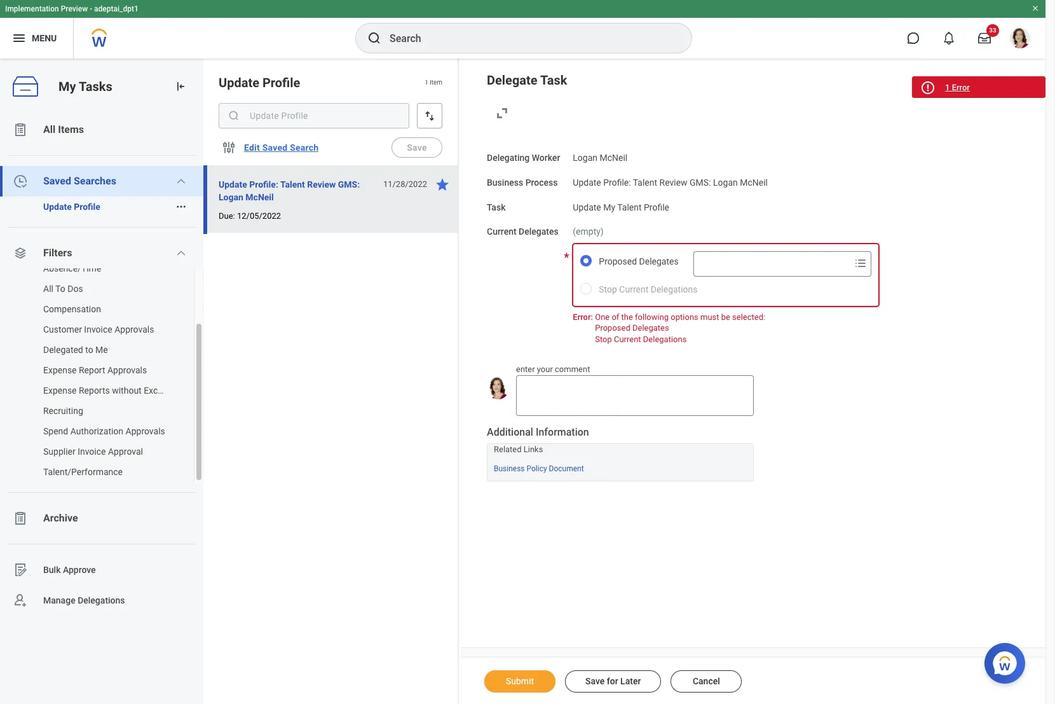 Task type: describe. For each thing, give the bounding box(es) containing it.
without
[[112, 385, 142, 396]]

1 horizontal spatial update profile: talent review gms: logan mcneil
[[573, 177, 768, 187]]

all items button
[[0, 114, 204, 145]]

transformation import image
[[174, 80, 187, 93]]

save button
[[392, 137, 443, 158]]

0 vertical spatial proposed
[[599, 256, 637, 266]]

delegations inside the error: one of the following options must be selected: proposed delegates stop current delegations
[[643, 334, 687, 344]]

compensation button
[[0, 299, 181, 319]]

customer invoice approvals
[[43, 324, 154, 335]]

be
[[722, 312, 731, 322]]

proposed inside the error: one of the following options must be selected: proposed delegates stop current delegations
[[595, 323, 631, 333]]

save for save for later
[[586, 676, 605, 686]]

all for all to dos
[[43, 284, 53, 294]]

1 error
[[946, 83, 970, 92]]

0 vertical spatial delegations
[[651, 284, 698, 294]]

searches
[[74, 175, 116, 187]]

star image
[[435, 177, 450, 192]]

business policy document
[[494, 465, 584, 473]]

saved inside dropdown button
[[43, 175, 71, 187]]

archive button
[[0, 503, 204, 534]]

search image inside menu banner
[[367, 31, 382, 46]]

talent/performance
[[43, 467, 123, 477]]

search
[[290, 142, 319, 153]]

supplier invoice approval
[[43, 446, 143, 457]]

current delegates
[[487, 227, 559, 237]]

to
[[55, 284, 65, 294]]

0 vertical spatial current
[[487, 227, 517, 237]]

approvals for customer invoice approvals
[[115, 324, 154, 335]]

implementation preview -   adeptai_dpt1
[[5, 4, 139, 13]]

related actions image
[[176, 201, 187, 212]]

all to dos button
[[0, 279, 181, 299]]

recruiting
[[43, 406, 83, 416]]

prompts image
[[853, 256, 868, 271]]

error:
[[573, 312, 593, 322]]

delegate
[[487, 72, 538, 88]]

additional information region
[[487, 425, 754, 481]]

implementation
[[5, 4, 59, 13]]

chevron down image
[[176, 176, 187, 186]]

dos
[[68, 284, 83, 294]]

recruiting button
[[0, 401, 181, 421]]

save for save
[[407, 142, 427, 153]]

items
[[58, 123, 84, 135]]

document
[[549, 465, 584, 473]]

1 for 1 item
[[425, 79, 428, 86]]

due: 12/05/2022
[[219, 211, 281, 221]]

additional
[[487, 426, 534, 438]]

customer invoice approvals button
[[0, 319, 181, 340]]

save for later button
[[565, 670, 662, 693]]

selected:
[[733, 312, 766, 322]]

manage delegations link
[[0, 585, 204, 616]]

update my talent profile
[[573, 202, 670, 212]]

manage
[[43, 595, 75, 605]]

exclamation image
[[923, 83, 933, 93]]

invoice for approvals
[[84, 324, 112, 335]]

justify image
[[11, 31, 27, 46]]

33 button
[[971, 24, 1000, 52]]

submit button
[[485, 670, 556, 693]]

notifications large image
[[943, 32, 956, 45]]

me
[[95, 345, 108, 355]]

business policy document link
[[494, 462, 584, 473]]

update my talent profile element
[[573, 199, 670, 212]]

exceptions
[[144, 385, 187, 396]]

employee's photo (logan mcneil) image
[[487, 377, 509, 400]]

1 horizontal spatial gms:
[[690, 177, 711, 187]]

all for all items
[[43, 123, 55, 135]]

mcneil inside button
[[246, 192, 274, 202]]

update profile button
[[0, 197, 170, 217]]

related
[[494, 445, 522, 454]]

delegates inside the error: one of the following options must be selected: proposed delegates stop current delegations
[[633, 323, 669, 333]]

save for later
[[586, 676, 641, 686]]

business for business policy document
[[494, 465, 525, 473]]

Search field
[[694, 252, 851, 275]]

fullscreen image
[[495, 106, 510, 121]]

talent/performance button
[[0, 462, 181, 482]]

logan mcneil element
[[573, 150, 628, 163]]

user plus image
[[13, 593, 28, 608]]

1 item
[[425, 79, 443, 86]]

process
[[526, 177, 558, 187]]

bulk
[[43, 564, 61, 575]]

update right transformation import image
[[219, 75, 259, 90]]

saved searches button
[[0, 166, 204, 197]]

cancel
[[693, 676, 720, 686]]

authorization
[[70, 426, 123, 436]]

tasks
[[79, 79, 112, 94]]

preview
[[61, 4, 88, 13]]

enter your comment
[[516, 365, 590, 374]]

spend authorization approvals
[[43, 426, 165, 436]]

my inside my tasks "element"
[[59, 79, 76, 94]]

business for business process
[[487, 177, 524, 187]]

sort image
[[424, 109, 436, 122]]

update profile: talent review gms: logan mcneil inside button
[[219, 179, 360, 202]]

update profile inside "item list" element
[[219, 75, 300, 90]]

chevron down image
[[176, 248, 187, 258]]

action bar region
[[459, 658, 1046, 704]]

comment
[[555, 365, 590, 374]]

expense report approvals button
[[0, 360, 181, 380]]

item
[[430, 79, 443, 86]]

reports
[[79, 385, 110, 396]]

edit saved search button
[[239, 135, 324, 160]]

delegated
[[43, 345, 83, 355]]

bulk approve link
[[0, 555, 204, 585]]

(empty)
[[573, 227, 604, 237]]

expense for expense report approvals
[[43, 365, 77, 375]]

11/28/2022
[[383, 179, 427, 189]]

33
[[990, 27, 997, 34]]

delegating
[[487, 153, 530, 163]]

delegating worker
[[487, 153, 560, 163]]

stop inside the error: one of the following options must be selected: proposed delegates stop current delegations
[[595, 334, 612, 344]]

1 horizontal spatial mcneil
[[600, 153, 628, 163]]

invoice for approval
[[78, 446, 106, 457]]

error: one of the following options must be selected: proposed delegates stop current delegations
[[573, 312, 768, 344]]

-
[[90, 4, 92, 13]]

compensation
[[43, 304, 101, 314]]

saved searches
[[43, 175, 116, 187]]

my tasks element
[[0, 59, 204, 704]]

list containing absence/time
[[0, 258, 204, 482]]

links
[[524, 445, 543, 454]]

error
[[952, 83, 970, 92]]

1 vertical spatial current
[[620, 284, 649, 294]]

configure image
[[221, 140, 237, 155]]



Task type: locate. For each thing, give the bounding box(es) containing it.
delegations inside list
[[78, 595, 125, 605]]

additional information
[[487, 426, 589, 438]]

1 all from the top
[[43, 123, 55, 135]]

edit
[[244, 142, 260, 153]]

1 vertical spatial update profile
[[43, 202, 100, 212]]

stop
[[599, 284, 617, 294], [595, 334, 612, 344]]

expense reports without exceptions
[[43, 385, 187, 396]]

save left for
[[586, 676, 605, 686]]

0 vertical spatial logan
[[573, 153, 598, 163]]

delegate task
[[487, 72, 568, 88]]

enter your comment text field
[[516, 375, 754, 416]]

1 vertical spatial my
[[604, 202, 616, 212]]

delegates down following
[[633, 323, 669, 333]]

Search Workday  search field
[[390, 24, 666, 52]]

review inside button
[[307, 179, 336, 190]]

options
[[671, 312, 699, 322]]

menu
[[32, 33, 57, 43]]

0 horizontal spatial update profile
[[43, 202, 100, 212]]

expense down delegated in the left of the page
[[43, 365, 77, 375]]

clipboard image left archive
[[13, 511, 28, 526]]

invoice
[[84, 324, 112, 335], [78, 446, 106, 457]]

saved inside "button"
[[262, 142, 288, 153]]

2 vertical spatial current
[[614, 334, 641, 344]]

1 vertical spatial delegations
[[643, 334, 687, 344]]

none text field inside "item list" element
[[219, 103, 410, 128]]

0 vertical spatial delegates
[[519, 227, 559, 237]]

1 vertical spatial business
[[494, 465, 525, 473]]

1 vertical spatial clipboard image
[[13, 511, 28, 526]]

1 error button
[[913, 76, 1046, 98]]

2 vertical spatial delegations
[[78, 595, 125, 605]]

0 horizontal spatial profile:
[[249, 179, 278, 190]]

0 horizontal spatial task
[[487, 202, 506, 212]]

12/05/2022
[[237, 211, 281, 221]]

list containing all items
[[0, 114, 204, 616]]

2 vertical spatial logan
[[219, 192, 243, 202]]

2 vertical spatial mcneil
[[246, 192, 274, 202]]

talent down update profile: talent review gms: logan mcneil element
[[618, 202, 642, 212]]

all inside all to dos button
[[43, 284, 53, 294]]

current down proposed delegates
[[620, 284, 649, 294]]

0 horizontal spatial save
[[407, 142, 427, 153]]

0 horizontal spatial profile
[[74, 202, 100, 212]]

0 vertical spatial save
[[407, 142, 427, 153]]

approvals for expense report approvals
[[107, 365, 147, 375]]

proposed
[[599, 256, 637, 266], [595, 323, 631, 333]]

talent for business process
[[633, 177, 658, 187]]

1 horizontal spatial saved
[[262, 142, 288, 153]]

talent up update my talent profile element
[[633, 177, 658, 187]]

approvals inside button
[[115, 324, 154, 335]]

profile
[[263, 75, 300, 90], [74, 202, 100, 212], [644, 202, 670, 212]]

delegations down following
[[643, 334, 687, 344]]

all items
[[43, 123, 84, 135]]

2 clipboard image from the top
[[13, 511, 28, 526]]

expense inside expense reports without exceptions button
[[43, 385, 77, 396]]

manage delegations
[[43, 595, 125, 605]]

1 vertical spatial logan
[[714, 177, 738, 187]]

1 horizontal spatial save
[[586, 676, 605, 686]]

profile inside update my talent profile element
[[644, 202, 670, 212]]

all
[[43, 123, 55, 135], [43, 284, 53, 294]]

1 left error
[[946, 83, 950, 92]]

supplier
[[43, 446, 75, 457]]

update down logan mcneil
[[573, 177, 601, 187]]

absence/time
[[43, 263, 101, 273]]

current down the
[[614, 334, 641, 344]]

my inside update my talent profile element
[[604, 202, 616, 212]]

task
[[541, 72, 568, 88], [487, 202, 506, 212]]

following
[[635, 312, 669, 322]]

approval
[[108, 446, 143, 457]]

1 horizontal spatial review
[[660, 177, 688, 187]]

clipboard image inside all items button
[[13, 122, 28, 137]]

2 vertical spatial approvals
[[126, 426, 165, 436]]

item list element
[[204, 59, 459, 704]]

1 horizontal spatial logan
[[573, 153, 598, 163]]

0 horizontal spatial search image
[[228, 109, 240, 122]]

0 vertical spatial task
[[541, 72, 568, 88]]

mcneil
[[600, 153, 628, 163], [740, 177, 768, 187], [246, 192, 274, 202]]

task down "business process"
[[487, 202, 506, 212]]

policy
[[527, 465, 547, 473]]

archive
[[43, 512, 78, 524]]

update profile: talent review gms: logan mcneil
[[573, 177, 768, 187], [219, 179, 360, 202]]

1 vertical spatial saved
[[43, 175, 71, 187]]

list
[[0, 114, 204, 616], [0, 258, 204, 482]]

expense up recruiting
[[43, 385, 77, 396]]

bulk approve
[[43, 564, 96, 575]]

0 horizontal spatial mcneil
[[246, 192, 274, 202]]

due:
[[219, 211, 235, 221]]

save down sort image
[[407, 142, 427, 153]]

update profile: talent review gms: logan mcneil up update my talent profile element
[[573, 177, 768, 187]]

0 vertical spatial stop
[[599, 284, 617, 294]]

clipboard image for archive
[[13, 511, 28, 526]]

clipboard image
[[13, 122, 28, 137], [13, 511, 28, 526]]

my tasks
[[59, 79, 112, 94]]

0 horizontal spatial gms:
[[338, 179, 360, 190]]

delegates up stop current delegations
[[639, 256, 679, 266]]

all to dos
[[43, 284, 83, 294]]

update up 'due:' on the top
[[219, 179, 247, 190]]

business down 'delegating'
[[487, 177, 524, 187]]

1 vertical spatial expense
[[43, 385, 77, 396]]

delegates for proposed delegates
[[639, 256, 679, 266]]

delegated to me
[[43, 345, 108, 355]]

0 horizontal spatial review
[[307, 179, 336, 190]]

update profile: talent review gms: logan mcneil up 12/05/2022
[[219, 179, 360, 202]]

talent down 'edit saved search'
[[280, 179, 305, 190]]

update inside button
[[219, 179, 247, 190]]

saved right clock check icon
[[43, 175, 71, 187]]

2 list from the top
[[0, 258, 204, 482]]

1 vertical spatial save
[[586, 676, 605, 686]]

1 horizontal spatial my
[[604, 202, 616, 212]]

1 vertical spatial task
[[487, 202, 506, 212]]

0 horizontal spatial logan
[[219, 192, 243, 202]]

1 horizontal spatial profile:
[[604, 177, 631, 187]]

approvals inside button
[[107, 365, 147, 375]]

menu button
[[0, 18, 73, 59]]

update down saved searches
[[43, 202, 72, 212]]

update inside button
[[43, 202, 72, 212]]

review down search
[[307, 179, 336, 190]]

delegations
[[651, 284, 698, 294], [643, 334, 687, 344], [78, 595, 125, 605]]

proposed down of
[[595, 323, 631, 333]]

1 vertical spatial mcneil
[[740, 177, 768, 187]]

expense inside expense report approvals button
[[43, 365, 77, 375]]

0 vertical spatial search image
[[367, 31, 382, 46]]

update up "(empty)"
[[573, 202, 601, 212]]

business process
[[487, 177, 558, 187]]

0 vertical spatial update profile
[[219, 75, 300, 90]]

clipboard image left all items
[[13, 122, 28, 137]]

review
[[660, 177, 688, 187], [307, 179, 336, 190]]

of
[[612, 312, 620, 322]]

1 vertical spatial delegates
[[639, 256, 679, 266]]

0 vertical spatial approvals
[[115, 324, 154, 335]]

gms:
[[690, 177, 711, 187], [338, 179, 360, 190]]

inbox large image
[[979, 32, 991, 45]]

search image
[[367, 31, 382, 46], [228, 109, 240, 122]]

1 list from the top
[[0, 114, 204, 616]]

delegations up options
[[651, 284, 698, 294]]

1 horizontal spatial profile
[[263, 75, 300, 90]]

supplier invoice approval button
[[0, 441, 181, 462]]

filters
[[43, 247, 72, 259]]

stop current delegations
[[599, 284, 698, 294]]

approve
[[63, 564, 96, 575]]

0 vertical spatial invoice
[[84, 324, 112, 335]]

delegates for current delegates
[[519, 227, 559, 237]]

search image inside "item list" element
[[228, 109, 240, 122]]

the
[[622, 312, 633, 322]]

your
[[537, 365, 553, 374]]

current down "business process"
[[487, 227, 517, 237]]

update profile: talent review gms: logan mcneil element
[[573, 175, 768, 187]]

1 vertical spatial stop
[[595, 334, 612, 344]]

saved right the edit
[[262, 142, 288, 153]]

close environment banner image
[[1032, 4, 1040, 12]]

0 horizontal spatial saved
[[43, 175, 71, 187]]

stop up one
[[599, 284, 617, 294]]

all left to at the top left
[[43, 284, 53, 294]]

1 vertical spatial invoice
[[78, 446, 106, 457]]

business down related
[[494, 465, 525, 473]]

perspective image
[[13, 245, 28, 261]]

0 horizontal spatial update profile: talent review gms: logan mcneil
[[219, 179, 360, 202]]

0 vertical spatial all
[[43, 123, 55, 135]]

2 horizontal spatial logan
[[714, 177, 738, 187]]

review up update my talent profile element
[[660, 177, 688, 187]]

spend authorization approvals button
[[0, 421, 181, 441]]

save inside save for later button
[[586, 676, 605, 686]]

0 vertical spatial expense
[[43, 365, 77, 375]]

clipboard image for all items
[[13, 122, 28, 137]]

profile inside "item list" element
[[263, 75, 300, 90]]

1 vertical spatial search image
[[228, 109, 240, 122]]

expense
[[43, 365, 77, 375], [43, 385, 77, 396]]

all inside all items button
[[43, 123, 55, 135]]

profile: up 12/05/2022
[[249, 179, 278, 190]]

0 horizontal spatial 1
[[425, 79, 428, 86]]

None text field
[[219, 103, 410, 128]]

related links
[[494, 445, 543, 454]]

save
[[407, 142, 427, 153], [586, 676, 605, 686]]

1 vertical spatial proposed
[[595, 323, 631, 333]]

save inside save button
[[407, 142, 427, 153]]

2 vertical spatial delegates
[[633, 323, 669, 333]]

menu banner
[[0, 0, 1046, 59]]

gms: inside button
[[338, 179, 360, 190]]

2 horizontal spatial mcneil
[[740, 177, 768, 187]]

0 vertical spatial business
[[487, 177, 524, 187]]

expense for expense reports without exceptions
[[43, 385, 77, 396]]

current inside the error: one of the following options must be selected: proposed delegates stop current delegations
[[614, 334, 641, 344]]

expense report approvals
[[43, 365, 147, 375]]

1 vertical spatial all
[[43, 284, 53, 294]]

filters button
[[0, 238, 204, 268]]

1 inside button
[[946, 83, 950, 92]]

1 expense from the top
[[43, 365, 77, 375]]

0 horizontal spatial my
[[59, 79, 76, 94]]

clipboard image inside archive 'button'
[[13, 511, 28, 526]]

delegates
[[519, 227, 559, 237], [639, 256, 679, 266], [633, 323, 669, 333]]

talent for task
[[618, 202, 642, 212]]

2 expense from the top
[[43, 385, 77, 396]]

logan inside button
[[219, 192, 243, 202]]

2 horizontal spatial profile
[[644, 202, 670, 212]]

invoice up 'me'
[[84, 324, 112, 335]]

1 vertical spatial approvals
[[107, 365, 147, 375]]

0 vertical spatial saved
[[262, 142, 288, 153]]

approvals up approval
[[126, 426, 165, 436]]

stop down one
[[595, 334, 612, 344]]

for
[[607, 676, 619, 686]]

rename image
[[13, 562, 28, 577]]

1 clipboard image from the top
[[13, 122, 28, 137]]

0 vertical spatial clipboard image
[[13, 122, 28, 137]]

must
[[701, 312, 720, 322]]

1 inside "item list" element
[[425, 79, 428, 86]]

1 horizontal spatial task
[[541, 72, 568, 88]]

all left 'items' at the left of the page
[[43, 123, 55, 135]]

my up "(empty)"
[[604, 202, 616, 212]]

customer
[[43, 324, 82, 335]]

update profile inside button
[[43, 202, 100, 212]]

business inside additional information region
[[494, 465, 525, 473]]

1 horizontal spatial update profile
[[219, 75, 300, 90]]

clock check image
[[13, 174, 28, 189]]

talent inside button
[[280, 179, 305, 190]]

approvals inside button
[[126, 426, 165, 436]]

approvals down "compensation" button
[[115, 324, 154, 335]]

0 vertical spatial my
[[59, 79, 76, 94]]

update profile: talent review gms: logan mcneil button
[[219, 177, 376, 205]]

delegates down process
[[519, 227, 559, 237]]

1
[[425, 79, 428, 86], [946, 83, 950, 92]]

0 vertical spatial mcneil
[[600, 153, 628, 163]]

proposed up stop current delegations
[[599, 256, 637, 266]]

expense reports without exceptions button
[[0, 380, 187, 401]]

profile logan mcneil image
[[1011, 28, 1031, 51]]

1 horizontal spatial 1
[[946, 83, 950, 92]]

1 left item on the left of the page
[[425, 79, 428, 86]]

1 horizontal spatial search image
[[367, 31, 382, 46]]

worker
[[532, 153, 560, 163]]

approvals for spend authorization approvals
[[126, 426, 165, 436]]

edit saved search
[[244, 142, 319, 153]]

approvals
[[115, 324, 154, 335], [107, 365, 147, 375], [126, 426, 165, 436]]

1 for 1 error
[[946, 83, 950, 92]]

cancel button
[[671, 670, 742, 693]]

profile inside update profile button
[[74, 202, 100, 212]]

invoice down spend authorization approvals button
[[78, 446, 106, 457]]

later
[[621, 676, 641, 686]]

proposed delegates
[[599, 256, 679, 266]]

my left the tasks
[[59, 79, 76, 94]]

task right delegate
[[541, 72, 568, 88]]

spend
[[43, 426, 68, 436]]

logan
[[573, 153, 598, 163], [714, 177, 738, 187], [219, 192, 243, 202]]

approvals up without
[[107, 365, 147, 375]]

delegations down bulk approve link
[[78, 595, 125, 605]]

report
[[79, 365, 105, 375]]

profile: up update my talent profile element
[[604, 177, 631, 187]]

2 all from the top
[[43, 284, 53, 294]]

profile: inside button
[[249, 179, 278, 190]]



Task type: vqa. For each thing, say whether or not it's contained in the screenshot.


